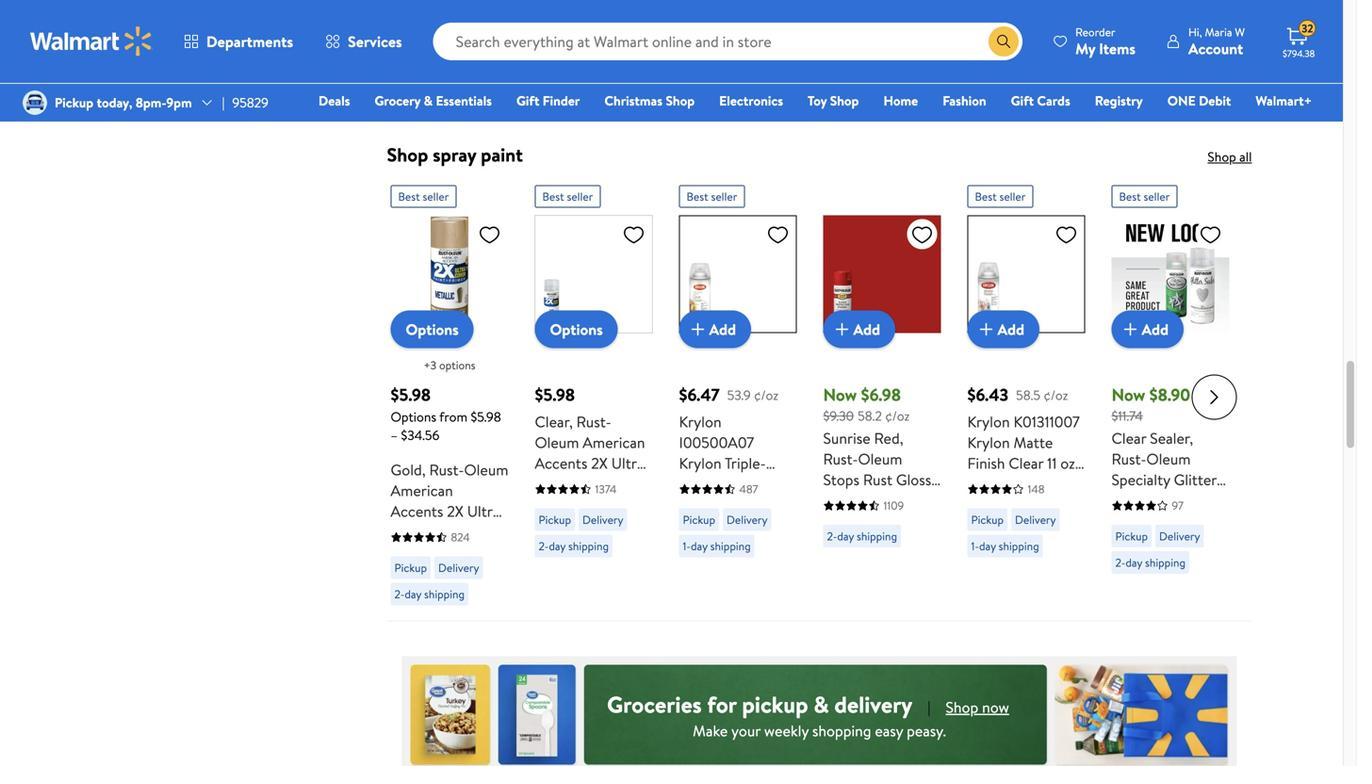 Task type: vqa. For each thing, say whether or not it's contained in the screenshot.
the right 2
no



Task type: describe. For each thing, give the bounding box(es) containing it.
enamel
[[824, 511, 872, 532]]

christmas garland link
[[831, 0, 957, 97]]

delivery down 97
[[1160, 529, 1201, 545]]

now $6.98 $9.30 58.2 ¢/oz sunrise red, rust-oleum stops rust gloss protective enamel spray paint-7762830, 12 oz
[[824, 383, 938, 573]]

(1 inside "$6.43 58.5 ¢/oz krylon k01311007 krylon matte finish clear 11 oz spray paint, multi-surface, (1 piece, 1 pack)"
[[1064, 495, 1074, 515]]

clear left glaze
[[679, 495, 714, 515]]

toy
[[808, 91, 827, 110]]

reorder my items
[[1076, 24, 1136, 59]]

5 seller from the left
[[1144, 189, 1171, 205]]

krylon k01311007 krylon matte finish clear 11 oz spray paint, multi-surface, (1 piece, 1 pack) image
[[968, 216, 1086, 333]]

product group containing now $8.90
[[1112, 178, 1230, 613]]

$9.30
[[824, 407, 854, 425]]

11
[[1048, 453, 1058, 474]]

departments
[[207, 31, 293, 52]]

gold,
[[391, 460, 426, 480]]

| for | 95829
[[222, 93, 225, 112]]

from
[[440, 408, 468, 426]]

1 inside "$6.43 58.5 ¢/oz krylon k01311007 krylon matte finish clear 11 oz spray paint, multi-surface, (1 piece, 1 pack)"
[[1011, 515, 1016, 536]]

5 best seller from the left
[[1120, 189, 1171, 205]]

accents inside the gold, rust-oleum american accents 2x ultra cover metallic spray paint- 12 oz
[[391, 501, 444, 522]]

christmas for christmas garland
[[835, 75, 901, 96]]

make
[[693, 721, 728, 741]]

matte
[[1014, 432, 1054, 453]]

rust- inside the gold, rust-oleum american accents 2x ultra cover metallic spray paint- 12 oz
[[430, 460, 464, 480]]

10.25
[[1167, 511, 1200, 532]]

make your weekly shopping easy peasy.
[[693, 721, 947, 741]]

1- for $6.43
[[972, 538, 980, 555]]

add to cart image for krylon i00500a07 krylon triple-thick crystal clear glaze clear high gloss 12 oz spray paint, multi-surface, (1 piece, 1 pack) image
[[687, 318, 710, 341]]

one
[[1168, 91, 1196, 110]]

¢/oz inside 'now $6.98 $9.30 58.2 ¢/oz sunrise red, rust-oleum stops rust gloss protective enamel spray paint-7762830, 12 oz'
[[886, 407, 910, 425]]

95829
[[232, 93, 269, 112]]

rust
[[864, 470, 893, 490]]

$5.98 options from $5.98 – $34.56
[[391, 383, 501, 445]]

shopping
[[813, 721, 872, 741]]

fashion
[[943, 91, 987, 110]]

rust- inside 'now $6.98 $9.30 58.2 ¢/oz sunrise red, rust-oleum stops rust gloss protective enamel spray paint-7762830, 12 oz'
[[824, 449, 859, 470]]

best for $5.98
[[398, 189, 420, 205]]

oleum inside the gold, rust-oleum american accents 2x ultra cover metallic spray paint- 12 oz
[[464, 460, 509, 480]]

for
[[708, 689, 737, 721]]

9pm
[[166, 93, 192, 112]]

sunrise red, rust-oleum stops rust gloss protective enamel spray paint-7762830, 12 oz image
[[824, 216, 942, 333]]

824
[[451, 530, 470, 546]]

your
[[732, 721, 761, 741]]

seller for $5.98
[[423, 189, 449, 205]]

rust- inside now $8.90 $11.74 clear sealer, rust-oleum specialty glitter spray paint- 267736, 10.25 oz
[[1112, 449, 1147, 470]]

poinsettias
[[1007, 75, 1077, 96]]

services
[[348, 31, 402, 52]]

registry
[[1095, 91, 1144, 110]]

+3 options
[[424, 357, 476, 373]]

product group containing now $6.98
[[824, 178, 942, 613]]

spray inside the gold, rust-oleum american accents 2x ultra cover metallic spray paint- 12 oz
[[391, 543, 427, 563]]

oz inside the $5.98 clear, rust- oleum american accents 2x ultra cover gloss spray paint- 12 oz
[[634, 495, 648, 515]]

gift for gift finder
[[517, 91, 540, 110]]

now $8.90 $11.74 clear sealer, rust-oleum specialty glitter spray paint- 267736, 10.25 oz
[[1112, 383, 1218, 532]]

pack) inside "$6.43 58.5 ¢/oz krylon k01311007 krylon matte finish clear 11 oz spray paint, multi-surface, (1 piece, 1 pack)"
[[1019, 515, 1055, 536]]

christmas plants link
[[1127, 0, 1253, 97]]

spray inside $6.47 53.9 ¢/oz krylon i00500a07 krylon triple- thick crystal clear glaze clear high gloss 12 oz spray paint, multi-surface, (1 piece, 1 pack)
[[679, 536, 715, 557]]

$11.74
[[1112, 407, 1144, 425]]

departments button
[[168, 19, 309, 64]]

add for the clear sealer, rust-oleum specialty glitter spray paint-267736, 10.25 oz image on the right
[[1142, 319, 1169, 340]]

seller for krylon k01311007 krylon matte finish clear 11 oz spray paint, multi-surface, (1 piece, 1 pack)
[[1000, 189, 1026, 205]]

poinsettias link
[[979, 0, 1105, 97]]

8pm-
[[136, 93, 166, 112]]

add button for the krylon k01311007 krylon matte finish clear 11 oz spray paint, multi-surface, (1 piece, 1 pack) "image"
[[968, 311, 1040, 348]]

gift finder
[[517, 91, 580, 110]]

krylon down the $6.47
[[679, 412, 722, 432]]

christmas lights link
[[535, 0, 661, 97]]

finish
[[968, 453, 1006, 474]]

gift for gift cards
[[1011, 91, 1035, 110]]

now
[[983, 697, 1010, 718]]

accents inside the $5.98 clear, rust- oleum american accents 2x ultra cover gloss spray paint- 12 oz
[[535, 453, 588, 474]]

faux
[[400, 75, 430, 96]]

high
[[679, 515, 711, 536]]

christmas garland
[[835, 75, 953, 96]]

best for krylon i00500a07 krylon triple- thick crystal clear glaze clear high gloss 12 oz spray paint, multi-surface, (1 piece, 1 pack)
[[687, 189, 709, 205]]

7762830,
[[862, 532, 922, 553]]

hi, maria w account
[[1189, 24, 1246, 59]]

add button for krylon i00500a07 krylon triple-thick crystal clear glaze clear high gloss 12 oz spray paint, multi-surface, (1 piece, 1 pack) image
[[679, 311, 752, 348]]

12 inside $6.47 53.9 ¢/oz krylon i00500a07 krylon triple- thick crystal clear glaze clear high gloss 12 oz spray paint, multi-surface, (1 piece, 1 pack)
[[753, 515, 766, 536]]

12 inside 'now $6.98 $9.30 58.2 ¢/oz sunrise red, rust-oleum stops rust gloss protective enamel spray paint-7762830, 12 oz'
[[925, 532, 938, 553]]

& inside grocery & essentials link
[[424, 91, 433, 110]]

53.9
[[728, 386, 751, 404]]

58.5
[[1017, 386, 1041, 404]]

clear right glaze
[[757, 495, 792, 515]]

shipping down 1109
[[857, 529, 898, 545]]

christmas inside faux christmas trees
[[434, 75, 499, 96]]

gift cards
[[1011, 91, 1071, 110]]

paint, inside "$6.43 58.5 ¢/oz krylon k01311007 krylon matte finish clear 11 oz spray paint, multi-surface, (1 piece, 1 pack)"
[[1008, 474, 1044, 495]]

groceries
[[607, 689, 702, 721]]

2-day shipping down '267736,'
[[1116, 555, 1186, 571]]

shipping down 1374
[[569, 538, 609, 555]]

2 product group from the left
[[535, 178, 653, 613]]

+3
[[424, 357, 437, 373]]

groceries for pickup & delivery
[[607, 689, 913, 721]]

options inside the $5.98 options from $5.98 – $34.56
[[391, 408, 437, 426]]

$794.38
[[1283, 47, 1316, 60]]

grocery & essentials link
[[366, 91, 501, 111]]

american inside the gold, rust-oleum american accents 2x ultra cover metallic spray paint- 12 oz
[[391, 480, 453, 501]]

red,
[[875, 428, 904, 449]]

oz inside 'now $6.98 $9.30 58.2 ¢/oz sunrise red, rust-oleum stops rust gloss protective enamel spray paint-7762830, 12 oz'
[[824, 553, 838, 573]]

deals
[[319, 91, 350, 110]]

shipping down 10.25
[[1146, 555, 1186, 571]]

all
[[1240, 148, 1253, 166]]

12 inside the $5.98 clear, rust- oleum american accents 2x ultra cover gloss spray paint- 12 oz
[[617, 495, 630, 515]]

2x inside the $5.98 clear, rust- oleum american accents 2x ultra cover gloss spray paint- 12 oz
[[591, 453, 608, 474]]

metallic
[[434, 522, 486, 543]]

home
[[884, 91, 919, 110]]

1- for $6.47
[[683, 538, 691, 555]]

best seller for $5.98
[[398, 189, 449, 205]]

pickup
[[742, 689, 809, 721]]

487
[[740, 481, 759, 497]]

¢/oz for $6.43
[[1044, 386, 1069, 404]]

spray inside now $8.90 $11.74 clear sealer, rust-oleum specialty glitter spray paint- 267736, 10.25 oz
[[1112, 490, 1148, 511]]

faux christmas trees
[[400, 75, 499, 118]]

clear inside now $8.90 $11.74 clear sealer, rust-oleum specialty glitter spray paint- 267736, 10.25 oz
[[1112, 428, 1147, 449]]

gift cards link
[[1003, 91, 1079, 111]]

¢/oz for $6.47
[[754, 386, 779, 404]]

w
[[1236, 24, 1246, 40]]

easy
[[875, 721, 904, 741]]

delivery for $6.43
[[1016, 512, 1057, 528]]

Search search field
[[433, 23, 1023, 60]]

add to favorites list, clear sealer, rust-oleum specialty glitter spray paint-267736, 10.25 oz image
[[1200, 223, 1223, 247]]

deals link
[[310, 91, 359, 111]]

ultra inside the $5.98 clear, rust- oleum american accents 2x ultra cover gloss spray paint- 12 oz
[[612, 453, 644, 474]]

reorder
[[1076, 24, 1116, 40]]

walmart+
[[1256, 91, 1313, 110]]

now for $6.98
[[824, 383, 857, 407]]

paint- inside the gold, rust-oleum american accents 2x ultra cover metallic spray paint- 12 oz
[[431, 543, 469, 563]]

add for krylon i00500a07 krylon triple-thick crystal clear glaze clear high gloss 12 oz spray paint, multi-surface, (1 piece, 1 pack) image
[[710, 319, 737, 340]]

oleum inside the $5.98 clear, rust- oleum american accents 2x ultra cover gloss spray paint- 12 oz
[[535, 432, 579, 453]]

$6.43 58.5 ¢/oz krylon k01311007 krylon matte finish clear 11 oz spray paint, multi-surface, (1 piece, 1 pack)
[[968, 383, 1080, 536]]

surface, inside $6.47 53.9 ¢/oz krylon i00500a07 krylon triple- thick crystal clear glaze clear high gloss 12 oz spray paint, multi-surface, (1 piece, 1 pack)
[[719, 557, 772, 578]]

toy shop link
[[800, 91, 868, 111]]

christmas shop
[[605, 91, 695, 110]]

christmas plants
[[1136, 75, 1244, 96]]

2-day shipping down 1374
[[539, 538, 609, 555]]

christmas for christmas shop
[[605, 91, 663, 110]]

oz inside now $8.90 $11.74 clear sealer, rust-oleum specialty glitter spray paint- 267736, 10.25 oz
[[1204, 511, 1218, 532]]

krylon down $6.43
[[968, 412, 1011, 432]]

clear inside "$6.43 58.5 ¢/oz krylon k01311007 krylon matte finish clear 11 oz spray paint, multi-surface, (1 piece, 1 pack)"
[[1009, 453, 1044, 474]]

12 inside the gold, rust-oleum american accents 2x ultra cover metallic spray paint- 12 oz
[[473, 543, 486, 563]]

plants
[[1205, 75, 1244, 96]]

electronics
[[720, 91, 784, 110]]

real christmas trees
[[697, 75, 795, 118]]

shipping down 148
[[999, 538, 1040, 555]]

list containing faux christmas trees
[[376, 0, 1264, 119]]

$34.56
[[401, 426, 440, 445]]

1-day shipping for $6.47
[[683, 538, 751, 555]]

now for $8.90
[[1112, 383, 1146, 407]]

add to cart image for delivery
[[976, 318, 998, 341]]

piece, inside $6.47 53.9 ¢/oz krylon i00500a07 krylon triple- thick crystal clear glaze clear high gloss 12 oz spray paint, multi-surface, (1 piece, 1 pack)
[[679, 578, 719, 598]]



Task type: locate. For each thing, give the bounding box(es) containing it.
0 vertical spatial &
[[424, 91, 433, 110]]

0 vertical spatial piece,
[[968, 515, 1007, 536]]

best up the clear sealer, rust-oleum specialty glitter spray paint-267736, 10.25 oz image on the right
[[1120, 189, 1142, 205]]

multi- inside "$6.43 58.5 ¢/oz krylon k01311007 krylon matte finish clear 11 oz spray paint, multi-surface, (1 piece, 1 pack)"
[[968, 495, 1007, 515]]

1 gift from the left
[[517, 91, 540, 110]]

trees inside real christmas trees
[[729, 98, 763, 118]]

1 trees from the left
[[433, 98, 466, 118]]

paint- inside the $5.98 clear, rust- oleum american accents 2x ultra cover gloss spray paint- 12 oz
[[575, 495, 614, 515]]

weekly
[[765, 721, 809, 741]]

best seller down spray
[[398, 189, 449, 205]]

0 horizontal spatial &
[[424, 91, 433, 110]]

ultra up 824
[[467, 501, 500, 522]]

1 horizontal spatial ultra
[[612, 453, 644, 474]]

shipping down 824
[[424, 587, 465, 603]]

delivery for $6.47
[[727, 512, 768, 528]]

paint, left 11
[[1008, 474, 1044, 495]]

today,
[[97, 93, 132, 112]]

1 horizontal spatial (1
[[1064, 495, 1074, 515]]

0 vertical spatial (1
[[1064, 495, 1074, 515]]

$5.98
[[391, 383, 431, 407], [535, 383, 575, 407], [471, 408, 501, 426]]

shop left spray
[[387, 141, 429, 168]]

next slide for product carousel list image
[[1192, 375, 1238, 420]]

add to favorites list, clear, rust-oleum american accents 2x ultra cover gloss spray paint- 12 oz image
[[623, 223, 645, 247]]

267736,
[[1112, 511, 1164, 532]]

0 horizontal spatial add to cart image
[[687, 318, 710, 341]]

krylon i00500a07 krylon triple-thick crystal clear glaze clear high gloss 12 oz spray paint, multi-surface, (1 piece, 1 pack) image
[[679, 216, 797, 333]]

$5.98 for $5.98 clear, rust- oleum american accents 2x ultra cover gloss spray paint- 12 oz
[[535, 383, 575, 407]]

seller up the clear sealer, rust-oleum specialty glitter spray paint-267736, 10.25 oz image on the right
[[1144, 189, 1171, 205]]

best up the krylon k01311007 krylon matte finish clear 11 oz spray paint, multi-surface, (1 piece, 1 pack) "image"
[[976, 189, 997, 205]]

now left $8.90
[[1112, 383, 1146, 407]]

gloss inside $6.47 53.9 ¢/oz krylon i00500a07 krylon triple- thick crystal clear glaze clear high gloss 12 oz spray paint, multi-surface, (1 piece, 1 pack)
[[714, 515, 749, 536]]

gold, rust-oleum american accents 2x ultra cover metallic spray paint- 12 oz image
[[391, 216, 509, 333]]

0 vertical spatial surface,
[[1007, 495, 1061, 515]]

0 horizontal spatial cover
[[391, 522, 430, 543]]

1 horizontal spatial add to cart image
[[1120, 318, 1142, 341]]

1 1- from the left
[[683, 538, 691, 555]]

finder
[[543, 91, 580, 110]]

items
[[1100, 38, 1136, 59]]

12 down 487
[[753, 515, 766, 536]]

seller up clear, rust-oleum american accents 2x ultra cover gloss spray paint- 12 oz image at the left top of page
[[567, 189, 593, 205]]

debit
[[1200, 91, 1232, 110]]

58.2
[[858, 407, 883, 425]]

1 horizontal spatial &
[[814, 689, 829, 721]]

0 horizontal spatial |
[[222, 93, 225, 112]]

christmas lights
[[546, 75, 650, 96]]

3 add from the left
[[998, 319, 1025, 340]]

1 seller from the left
[[423, 189, 449, 205]]

pack) down glaze
[[731, 578, 767, 598]]

0 vertical spatial multi-
[[968, 495, 1007, 515]]

delivery
[[835, 689, 913, 721]]

add to cart image
[[976, 318, 998, 341], [1120, 318, 1142, 341]]

1 horizontal spatial gift
[[1011, 91, 1035, 110]]

gloss inside 'now $6.98 $9.30 58.2 ¢/oz sunrise red, rust-oleum stops rust gloss protective enamel spray paint-7762830, 12 oz'
[[897, 470, 932, 490]]

triple-
[[725, 453, 766, 474]]

0 vertical spatial cover
[[535, 474, 575, 495]]

0 vertical spatial 2x
[[591, 453, 608, 474]]

0 horizontal spatial 1
[[722, 578, 727, 598]]

3 best from the left
[[687, 189, 709, 205]]

1 horizontal spatial surface,
[[1007, 495, 1061, 515]]

best seller
[[398, 189, 449, 205], [543, 189, 593, 205], [687, 189, 738, 205], [976, 189, 1026, 205], [1120, 189, 1171, 205]]

options
[[406, 319, 459, 340], [550, 319, 603, 340], [391, 408, 437, 426]]

0 vertical spatial paint,
[[1008, 474, 1044, 495]]

shop all link
[[1208, 148, 1253, 166]]

4 seller from the left
[[1000, 189, 1026, 205]]

2 add button from the left
[[824, 311, 896, 348]]

surface,
[[1007, 495, 1061, 515], [719, 557, 772, 578]]

clear down "$11.74"
[[1112, 428, 1147, 449]]

3 product group from the left
[[679, 178, 797, 613]]

1 horizontal spatial add to cart image
[[831, 318, 854, 341]]

paint-
[[1152, 490, 1191, 511], [575, 495, 614, 515], [824, 532, 862, 553], [431, 543, 469, 563]]

best up clear, rust-oleum american accents 2x ultra cover gloss spray paint- 12 oz image at the left top of page
[[543, 189, 564, 205]]

1 add from the left
[[710, 319, 737, 340]]

cards
[[1038, 91, 1071, 110]]

oz right 10.25
[[1204, 511, 1218, 532]]

3 seller from the left
[[711, 189, 738, 205]]

spray left 1374
[[535, 495, 571, 515]]

add button up $6.43
[[968, 311, 1040, 348]]

1 vertical spatial pack)
[[731, 578, 767, 598]]

$5.98 clear, rust- oleum american accents 2x ultra cover gloss spray paint- 12 oz
[[535, 383, 648, 515]]

¢/oz
[[754, 386, 779, 404], [1044, 386, 1069, 404], [886, 407, 910, 425]]

2x up 824
[[447, 501, 464, 522]]

surface, down 11
[[1007, 495, 1061, 515]]

seller for krylon i00500a07 krylon triple- thick crystal clear glaze clear high gloss 12 oz spray paint, multi-surface, (1 piece, 1 pack)
[[711, 189, 738, 205]]

best
[[398, 189, 420, 205], [543, 189, 564, 205], [687, 189, 709, 205], [976, 189, 997, 205], [1120, 189, 1142, 205]]

1 horizontal spatial |
[[928, 697, 931, 718]]

paint- inside 'now $6.98 $9.30 58.2 ¢/oz sunrise red, rust-oleum stops rust gloss protective enamel spray paint-7762830, 12 oz'
[[824, 532, 862, 553]]

2 add to cart image from the left
[[831, 318, 854, 341]]

1 1-day shipping from the left
[[683, 538, 751, 555]]

cover inside the gold, rust-oleum american accents 2x ultra cover metallic spray paint- 12 oz
[[391, 522, 430, 543]]

1 vertical spatial ultra
[[467, 501, 500, 522]]

1 horizontal spatial 1-day shipping
[[972, 538, 1040, 555]]

clear left 11
[[1009, 453, 1044, 474]]

best for clear, rust- oleum american accents 2x ultra cover gloss spray paint- 12 oz
[[543, 189, 564, 205]]

multi- down finish at the right bottom of page
[[968, 495, 1007, 515]]

1 horizontal spatial gloss
[[714, 515, 749, 536]]

multi- down high
[[679, 557, 719, 578]]

oz inside $6.47 53.9 ¢/oz krylon i00500a07 krylon triple- thick crystal clear glaze clear high gloss 12 oz spray paint, multi-surface, (1 piece, 1 pack)
[[770, 515, 784, 536]]

delivery
[[583, 512, 624, 528], [727, 512, 768, 528], [1016, 512, 1057, 528], [1160, 529, 1201, 545], [439, 560, 480, 576]]

4 best from the left
[[976, 189, 997, 205]]

0 horizontal spatial now
[[824, 383, 857, 407]]

1 add to cart image from the left
[[687, 318, 710, 341]]

rust- inside the $5.98 clear, rust- oleum american accents 2x ultra cover gloss spray paint- 12 oz
[[577, 412, 612, 432]]

1 horizontal spatial cover
[[535, 474, 575, 495]]

paint,
[[1008, 474, 1044, 495], [719, 536, 756, 557]]

add
[[710, 319, 737, 340], [854, 319, 881, 340], [998, 319, 1025, 340], [1142, 319, 1169, 340]]

3 add button from the left
[[968, 311, 1040, 348]]

1 horizontal spatial 1-
[[972, 538, 980, 555]]

lights
[[615, 75, 650, 96]]

1 horizontal spatial trees
[[729, 98, 763, 118]]

12 right 1374
[[617, 495, 630, 515]]

shop now
[[946, 697, 1010, 718]]

gloss inside the $5.98 clear, rust- oleum american accents 2x ultra cover gloss spray paint- 12 oz
[[578, 474, 613, 495]]

add for the krylon k01311007 krylon matte finish clear 11 oz spray paint, multi-surface, (1 piece, 1 pack) "image"
[[998, 319, 1025, 340]]

groceries for pickup & delivery. make your weekly shopping easy peasy. see eligible items. image
[[402, 657, 1238, 767]]

crystal
[[717, 474, 764, 495]]

4 add button from the left
[[1112, 311, 1184, 348]]

0 horizontal spatial add to cart image
[[976, 318, 998, 341]]

0 horizontal spatial options link
[[391, 311, 474, 348]]

trees for faux
[[433, 98, 466, 118]]

paint, inside $6.47 53.9 ¢/oz krylon i00500a07 krylon triple- thick crystal clear glaze clear high gloss 12 oz spray paint, multi-surface, (1 piece, 1 pack)
[[719, 536, 756, 557]]

delivery down 148
[[1016, 512, 1057, 528]]

1 horizontal spatial ¢/oz
[[886, 407, 910, 425]]

rust- right gold,
[[430, 460, 464, 480]]

surface, down glaze
[[719, 557, 772, 578]]

1 vertical spatial piece,
[[679, 578, 719, 598]]

rust- right clear,
[[577, 412, 612, 432]]

¢/oz right 58.5
[[1044, 386, 1069, 404]]

2x up 1374
[[591, 453, 608, 474]]

delivery down 1374
[[583, 512, 624, 528]]

¢/oz right 53.9
[[754, 386, 779, 404]]

home link
[[876, 91, 927, 111]]

6 product group from the left
[[1112, 178, 1230, 613]]

$5.98 down +3
[[391, 383, 431, 407]]

$6.43
[[968, 383, 1009, 407]]

account
[[1189, 38, 1244, 59]]

gift finder link
[[508, 91, 589, 111]]

12
[[617, 495, 630, 515], [753, 515, 766, 536], [925, 532, 938, 553], [473, 543, 486, 563]]

$5.98 for $5.98 options from $5.98 – $34.56
[[391, 383, 431, 407]]

2 trees from the left
[[729, 98, 763, 118]]

pack)
[[1019, 515, 1055, 536], [731, 578, 767, 598]]

0 vertical spatial accents
[[535, 453, 588, 474]]

best seller for krylon k01311007 krylon matte finish clear 11 oz spray paint, multi-surface, (1 piece, 1 pack)
[[976, 189, 1026, 205]]

0 horizontal spatial 1-
[[683, 538, 691, 555]]

1 horizontal spatial accents
[[535, 453, 588, 474]]

cover left 1374
[[535, 474, 575, 495]]

1 horizontal spatial 2x
[[591, 453, 608, 474]]

now left 58.2
[[824, 383, 857, 407]]

1 add to cart image from the left
[[976, 318, 998, 341]]

cover inside the $5.98 clear, rust- oleum american accents 2x ultra cover gloss spray paint- 12 oz
[[535, 474, 575, 495]]

american down $34.56
[[391, 480, 453, 501]]

pack) inside $6.47 53.9 ¢/oz krylon i00500a07 krylon triple- thick crystal clear glaze clear high gloss 12 oz spray paint, multi-surface, (1 piece, 1 pack)
[[731, 578, 767, 598]]

cover
[[535, 474, 575, 495], [391, 522, 430, 543]]

add to favorites list, sunrise red, rust-oleum stops rust gloss protective enamel spray paint-7762830, 12 oz image
[[911, 223, 934, 247]]

shop for shop now
[[946, 697, 979, 718]]

clear sealer, rust-oleum specialty glitter spray paint-267736, 10.25 oz image
[[1112, 216, 1230, 333]]

148
[[1028, 481, 1045, 497]]

4 add from the left
[[1142, 319, 1169, 340]]

| 95829
[[222, 93, 269, 112]]

now inside 'now $6.98 $9.30 58.2 ¢/oz sunrise red, rust-oleum stops rust gloss protective enamel spray paint-7762830, 12 oz'
[[824, 383, 857, 407]]

paint- inside now $8.90 $11.74 clear sealer, rust-oleum specialty glitter spray paint- 267736, 10.25 oz
[[1152, 490, 1191, 511]]

0 vertical spatial 1
[[1011, 515, 1016, 536]]

–
[[391, 426, 398, 445]]

gift inside "link"
[[1011, 91, 1035, 110]]

0 horizontal spatial $5.98
[[391, 383, 431, 407]]

trees inside faux christmas trees
[[433, 98, 466, 118]]

oz inside "$6.43 58.5 ¢/oz krylon k01311007 krylon matte finish clear 11 oz spray paint, multi-surface, (1 piece, 1 pack)"
[[1061, 453, 1076, 474]]

1 horizontal spatial now
[[1112, 383, 1146, 407]]

product group containing $6.47
[[679, 178, 797, 613]]

0 horizontal spatial ¢/oz
[[754, 386, 779, 404]]

list
[[376, 0, 1264, 119]]

add up 53.9
[[710, 319, 737, 340]]

0 horizontal spatial 2x
[[447, 501, 464, 522]]

piece,
[[968, 515, 1007, 536], [679, 578, 719, 598]]

shop left real
[[666, 91, 695, 110]]

1 add button from the left
[[679, 311, 752, 348]]

0 vertical spatial pack)
[[1019, 515, 1055, 536]]

$5.98 right from
[[471, 408, 501, 426]]

0 horizontal spatial 1-day shipping
[[683, 538, 751, 555]]

shop for shop all
[[1208, 148, 1237, 166]]

2 1- from the left
[[972, 538, 980, 555]]

1 vertical spatial surface,
[[719, 557, 772, 578]]

1 options link from the left
[[391, 311, 474, 348]]

sealer,
[[1151, 428, 1194, 449]]

cover left metallic
[[391, 522, 430, 543]]

options link for +3 options
[[391, 311, 474, 348]]

2 horizontal spatial $5.98
[[535, 383, 575, 407]]

1 horizontal spatial american
[[583, 432, 646, 453]]

1 horizontal spatial pack)
[[1019, 515, 1055, 536]]

stops
[[824, 470, 860, 490]]

0 horizontal spatial american
[[391, 480, 453, 501]]

oz right glaze
[[770, 515, 784, 536]]

1 horizontal spatial paint,
[[1008, 474, 1044, 495]]

best seller up the krylon k01311007 krylon matte finish clear 11 oz spray paint, multi-surface, (1 piece, 1 pack) "image"
[[976, 189, 1026, 205]]

oz down enamel
[[824, 553, 838, 573]]

services button
[[309, 19, 418, 64]]

$6.47
[[679, 383, 720, 407]]

1 vertical spatial 2x
[[447, 501, 464, 522]]

2 seller from the left
[[567, 189, 593, 205]]

1-day shipping down high
[[683, 538, 751, 555]]

0 vertical spatial american
[[583, 432, 646, 453]]

rust- left rust
[[824, 449, 859, 470]]

piece, inside "$6.43 58.5 ¢/oz krylon k01311007 krylon matte finish clear 11 oz spray paint, multi-surface, (1 piece, 1 pack)"
[[968, 515, 1007, 536]]

gift left finder
[[517, 91, 540, 110]]

add to cart image up the $6.47
[[687, 318, 710, 341]]

2x inside the gold, rust-oleum american accents 2x ultra cover metallic spray paint- 12 oz
[[447, 501, 464, 522]]

christmas inside real christmas trees
[[729, 75, 795, 96]]

0 horizontal spatial (1
[[776, 557, 786, 578]]

¢/oz up the red,
[[886, 407, 910, 425]]

american
[[583, 432, 646, 453], [391, 480, 453, 501]]

2 add to cart image from the left
[[1120, 318, 1142, 341]]

0 horizontal spatial accents
[[391, 501, 444, 522]]

0 horizontal spatial trees
[[433, 98, 466, 118]]

1 horizontal spatial multi-
[[968, 495, 1007, 515]]

12 right 7762830,
[[925, 532, 938, 553]]

shop for shop spray paint
[[387, 141, 429, 168]]

gloss
[[897, 470, 932, 490], [578, 474, 613, 495], [714, 515, 749, 536]]

rust-
[[577, 412, 612, 432], [824, 449, 859, 470], [1112, 449, 1147, 470], [430, 460, 464, 480]]

| left 95829
[[222, 93, 225, 112]]

spray inside 'now $6.98 $9.30 58.2 ¢/oz sunrise red, rust-oleum stops rust gloss protective enamel spray paint-7762830, 12 oz'
[[875, 511, 911, 532]]

0 horizontal spatial ultra
[[467, 501, 500, 522]]

add to cart image up the '$9.30'
[[831, 318, 854, 341]]

$6.47 53.9 ¢/oz krylon i00500a07 krylon triple- thick crystal clear glaze clear high gloss 12 oz spray paint, multi-surface, (1 piece, 1 pack)
[[679, 383, 792, 598]]

clear,
[[535, 412, 573, 432]]

american inside the $5.98 clear, rust- oleum american accents 2x ultra cover gloss spray paint- 12 oz
[[583, 432, 646, 453]]

real christmas trees link
[[683, 0, 809, 119]]

¢/oz inside "$6.43 58.5 ¢/oz krylon k01311007 krylon matte finish clear 11 oz spray paint, multi-surface, (1 piece, 1 pack)"
[[1044, 386, 1069, 404]]

4 product group from the left
[[824, 178, 942, 613]]

now
[[824, 383, 857, 407], [1112, 383, 1146, 407]]

my
[[1076, 38, 1096, 59]]

pickup today, 8pm-9pm
[[55, 93, 192, 112]]

piece, down finish at the right bottom of page
[[968, 515, 1007, 536]]

3 best seller from the left
[[687, 189, 738, 205]]

seller up krylon i00500a07 krylon triple-thick crystal clear glaze clear high gloss 12 oz spray paint, multi-surface, (1 piece, 1 pack) image
[[711, 189, 738, 205]]

1 vertical spatial 1
[[722, 578, 727, 598]]

krylon
[[679, 412, 722, 432], [968, 412, 1011, 432], [968, 432, 1011, 453], [679, 453, 722, 474]]

rust- down "$11.74"
[[1112, 449, 1147, 470]]

0 horizontal spatial surface,
[[719, 557, 772, 578]]

Walmart Site-Wide search field
[[433, 23, 1023, 60]]

product group
[[391, 178, 509, 613], [535, 178, 653, 613], [679, 178, 797, 613], [824, 178, 942, 613], [968, 178, 1086, 613], [1112, 178, 1230, 613]]

1
[[1011, 515, 1016, 536], [722, 578, 727, 598]]

ultra
[[612, 453, 644, 474], [467, 501, 500, 522]]

add to cart image for 'sunrise red, rust-oleum stops rust gloss protective enamel spray paint-7762830, 12 oz' image
[[831, 318, 854, 341]]

2-
[[827, 529, 838, 545], [539, 538, 549, 555], [1116, 555, 1126, 571], [395, 587, 405, 603]]

pickup
[[55, 93, 94, 112], [539, 512, 572, 528], [683, 512, 716, 528], [972, 512, 1004, 528], [1116, 529, 1149, 545], [395, 560, 427, 576]]

1 inside $6.47 53.9 ¢/oz krylon i00500a07 krylon triple- thick crystal clear glaze clear high gloss 12 oz spray paint, multi-surface, (1 piece, 1 pack)
[[722, 578, 727, 598]]

 image
[[23, 91, 47, 115]]

christmas for christmas lights
[[546, 75, 611, 96]]

delivery for $5.98
[[583, 512, 624, 528]]

best seller up krylon i00500a07 krylon triple-thick crystal clear glaze clear high gloss 12 oz spray paint, multi-surface, (1 piece, 1 pack) image
[[687, 189, 738, 205]]

add to cart image up $6.43
[[976, 318, 998, 341]]

1 vertical spatial |
[[928, 697, 931, 718]]

0 horizontal spatial gloss
[[578, 474, 613, 495]]

add button for 'sunrise red, rust-oleum stops rust gloss protective enamel spray paint-7762830, 12 oz' image
[[824, 311, 896, 348]]

add to favorites list, krylon i00500a07 krylon triple-thick crystal clear glaze clear high gloss 12 oz spray paint, multi-surface, (1 piece, 1 pack) image
[[767, 223, 790, 247]]

2 best seller from the left
[[543, 189, 593, 205]]

1 vertical spatial american
[[391, 480, 453, 501]]

best seller for clear, rust- oleum american accents 2x ultra cover gloss spray paint- 12 oz
[[543, 189, 593, 205]]

1 vertical spatial accents
[[391, 501, 444, 522]]

options link
[[391, 311, 474, 348], [535, 311, 618, 348]]

add to cart image
[[687, 318, 710, 341], [831, 318, 854, 341]]

fashion link
[[935, 91, 995, 111]]

& right grocery
[[424, 91, 433, 110]]

krylon left the matte at the bottom of the page
[[968, 432, 1011, 453]]

1-day shipping
[[683, 538, 751, 555], [972, 538, 1040, 555]]

0 horizontal spatial paint,
[[719, 536, 756, 557]]

multi- inside $6.47 53.9 ¢/oz krylon i00500a07 krylon triple- thick crystal clear glaze clear high gloss 12 oz spray paint, multi-surface, (1 piece, 1 pack)
[[679, 557, 719, 578]]

shop left now
[[946, 697, 979, 718]]

add for 'sunrise red, rust-oleum stops rust gloss protective enamel spray paint-7762830, 12 oz' image
[[854, 319, 881, 340]]

1 down glaze
[[722, 578, 727, 598]]

best up krylon i00500a07 krylon triple-thick crystal clear glaze clear high gloss 12 oz spray paint, multi-surface, (1 piece, 1 pack) image
[[687, 189, 709, 205]]

1-day shipping for $6.43
[[972, 538, 1040, 555]]

maria
[[1206, 24, 1233, 40]]

2 1-day shipping from the left
[[972, 538, 1040, 555]]

pack) down 148
[[1019, 515, 1055, 536]]

add up 58.5
[[998, 319, 1025, 340]]

options for +3 options
[[406, 319, 459, 340]]

options
[[439, 357, 476, 373]]

add button for the clear sealer, rust-oleum specialty glitter spray paint-267736, 10.25 oz image on the right
[[1112, 311, 1184, 348]]

best seller up clear, rust-oleum american accents 2x ultra cover gloss spray paint- 12 oz image at the left top of page
[[543, 189, 593, 205]]

1 vertical spatial paint,
[[719, 536, 756, 557]]

oleum inside now $8.90 $11.74 clear sealer, rust-oleum specialty glitter spray paint- 267736, 10.25 oz
[[1147, 449, 1191, 470]]

1 product group from the left
[[391, 178, 509, 613]]

0 vertical spatial |
[[222, 93, 225, 112]]

1 horizontal spatial 1
[[1011, 515, 1016, 536]]

seller down spray
[[423, 189, 449, 205]]

1 vertical spatial multi-
[[679, 557, 719, 578]]

2-day shipping down 824
[[395, 587, 465, 603]]

2 options link from the left
[[535, 311, 618, 348]]

1 horizontal spatial options link
[[535, 311, 618, 348]]

add button up $6.98
[[824, 311, 896, 348]]

spray inside "$6.43 58.5 ¢/oz krylon k01311007 krylon matte finish clear 11 oz spray paint, multi-surface, (1 piece, 1 pack)"
[[968, 474, 1004, 495]]

$5.98 inside the $5.98 clear, rust- oleum american accents 2x ultra cover gloss spray paint- 12 oz
[[535, 383, 575, 407]]

oleum
[[535, 432, 579, 453], [859, 449, 903, 470], [1147, 449, 1191, 470], [464, 460, 509, 480]]

& right weekly
[[814, 689, 829, 721]]

trees for real
[[729, 98, 763, 118]]

delivery down 487
[[727, 512, 768, 528]]

best seller for krylon i00500a07 krylon triple- thick crystal clear glaze clear high gloss 12 oz spray paint, multi-surface, (1 piece, 1 pack)
[[687, 189, 738, 205]]

1- down finish at the right bottom of page
[[972, 538, 980, 555]]

2 horizontal spatial ¢/oz
[[1044, 386, 1069, 404]]

protective
[[824, 490, 892, 511]]

2 horizontal spatial gloss
[[897, 470, 932, 490]]

1 best seller from the left
[[398, 189, 449, 205]]

hi,
[[1189, 24, 1203, 40]]

grocery & essentials
[[375, 91, 492, 110]]

4 best seller from the left
[[976, 189, 1026, 205]]

clear, rust-oleum american accents 2x ultra cover gloss spray paint- 12 oz image
[[535, 216, 653, 333]]

32
[[1302, 20, 1314, 36]]

1 horizontal spatial piece,
[[968, 515, 1007, 536]]

¢/oz inside $6.47 53.9 ¢/oz krylon i00500a07 krylon triple- thick crystal clear glaze clear high gloss 12 oz spray paint, multi-surface, (1 piece, 1 pack)
[[754, 386, 779, 404]]

$5.98 up clear,
[[535, 383, 575, 407]]

$8.90
[[1150, 383, 1191, 407]]

0 horizontal spatial multi-
[[679, 557, 719, 578]]

$6.98
[[862, 383, 902, 407]]

1109
[[884, 498, 904, 514]]

add to cart image for 97
[[1120, 318, 1142, 341]]

add up $6.98
[[854, 319, 881, 340]]

seller up the krylon k01311007 krylon matte finish clear 11 oz spray paint, multi-surface, (1 piece, 1 pack) "image"
[[1000, 189, 1026, 205]]

christmas shop link
[[596, 91, 704, 111]]

christmas for christmas plants
[[1136, 75, 1202, 96]]

best for krylon k01311007 krylon matte finish clear 11 oz spray paint, multi-surface, (1 piece, 1 pack)
[[976, 189, 997, 205]]

walmart+ link
[[1248, 91, 1321, 111]]

shop right toy at the right of the page
[[830, 91, 860, 110]]

| up peasy.
[[928, 697, 931, 718]]

0 vertical spatial ultra
[[612, 453, 644, 474]]

paint, down glaze
[[719, 536, 756, 557]]

oleum inside 'now $6.98 $9.30 58.2 ¢/oz sunrise red, rust-oleum stops rust gloss protective enamel spray paint-7762830, 12 oz'
[[859, 449, 903, 470]]

2 best from the left
[[543, 189, 564, 205]]

i00500a07
[[679, 432, 755, 453]]

1 vertical spatial (1
[[776, 557, 786, 578]]

spray inside the $5.98 clear, rust- oleum american accents 2x ultra cover gloss spray paint- 12 oz
[[535, 495, 571, 515]]

k01311007
[[1014, 412, 1080, 432]]

shop now link
[[946, 697, 1010, 720]]

oz right 824
[[489, 543, 504, 563]]

options link for $5.98
[[535, 311, 618, 348]]

2 now from the left
[[1112, 383, 1146, 407]]

2 gift from the left
[[1011, 91, 1035, 110]]

(1 inside $6.47 53.9 ¢/oz krylon i00500a07 krylon triple- thick crystal clear glaze clear high gloss 12 oz spray paint, multi-surface, (1 piece, 1 pack)
[[776, 557, 786, 578]]

oz inside the gold, rust-oleum american accents 2x ultra cover metallic spray paint- 12 oz
[[489, 543, 504, 563]]

shipping
[[857, 529, 898, 545], [569, 538, 609, 555], [711, 538, 751, 555], [999, 538, 1040, 555], [1146, 555, 1186, 571], [424, 587, 465, 603]]

1-day shipping down 148
[[972, 538, 1040, 555]]

specialty
[[1112, 470, 1171, 490]]

1 best from the left
[[398, 189, 420, 205]]

piece, down high
[[679, 578, 719, 598]]

spray left 824
[[391, 543, 427, 563]]

2 add from the left
[[854, 319, 881, 340]]

spray down rust
[[875, 511, 911, 532]]

grocery
[[375, 91, 421, 110]]

0 horizontal spatial gift
[[517, 91, 540, 110]]

12 right 824
[[473, 543, 486, 563]]

1 horizontal spatial $5.98
[[471, 408, 501, 426]]

shipping down glaze
[[711, 538, 751, 555]]

ultra up 1374
[[612, 453, 644, 474]]

add to cart image up "$11.74"
[[1120, 318, 1142, 341]]

5 product group from the left
[[968, 178, 1086, 613]]

seller for clear, rust- oleum american accents 2x ultra cover gloss spray paint- 12 oz
[[567, 189, 593, 205]]

search icon image
[[997, 34, 1012, 49]]

| for |
[[928, 697, 931, 718]]

trees
[[433, 98, 466, 118], [729, 98, 763, 118]]

2-day shipping down protective
[[827, 529, 898, 545]]

5 best from the left
[[1120, 189, 1142, 205]]

1 down the matte at the bottom of the page
[[1011, 515, 1016, 536]]

0 horizontal spatial pack)
[[731, 578, 767, 598]]

add to favorites list, krylon k01311007 krylon matte finish clear 11 oz spray paint, multi-surface, (1 piece, 1 pack) image
[[1056, 223, 1078, 247]]

add to favorites list, gold, rust-oleum american accents 2x ultra cover metallic spray paint- 12 oz image
[[479, 223, 501, 247]]

now inside now $8.90 $11.74 clear sealer, rust-oleum specialty glitter spray paint- 267736, 10.25 oz
[[1112, 383, 1146, 407]]

options for $5.98
[[550, 319, 603, 340]]

1 vertical spatial &
[[814, 689, 829, 721]]

best seller up the clear sealer, rust-oleum specialty glitter spray paint-267736, 10.25 oz image on the right
[[1120, 189, 1171, 205]]

ultra inside the gold, rust-oleum american accents 2x ultra cover metallic spray paint- 12 oz
[[467, 501, 500, 522]]

krylon left triple- at the bottom right of page
[[679, 453, 722, 474]]

surface, inside "$6.43 58.5 ¢/oz krylon k01311007 krylon matte finish clear 11 oz spray paint, multi-surface, (1 piece, 1 pack)"
[[1007, 495, 1061, 515]]

delivery down 824
[[439, 560, 480, 576]]

american up 1374
[[583, 432, 646, 453]]

accents down clear,
[[535, 453, 588, 474]]

gift left cards
[[1011, 91, 1035, 110]]

product group containing $6.43
[[968, 178, 1086, 613]]

1 vertical spatial cover
[[391, 522, 430, 543]]

walmart image
[[30, 26, 153, 57]]

0 horizontal spatial piece,
[[679, 578, 719, 598]]

1 now from the left
[[824, 383, 857, 407]]



